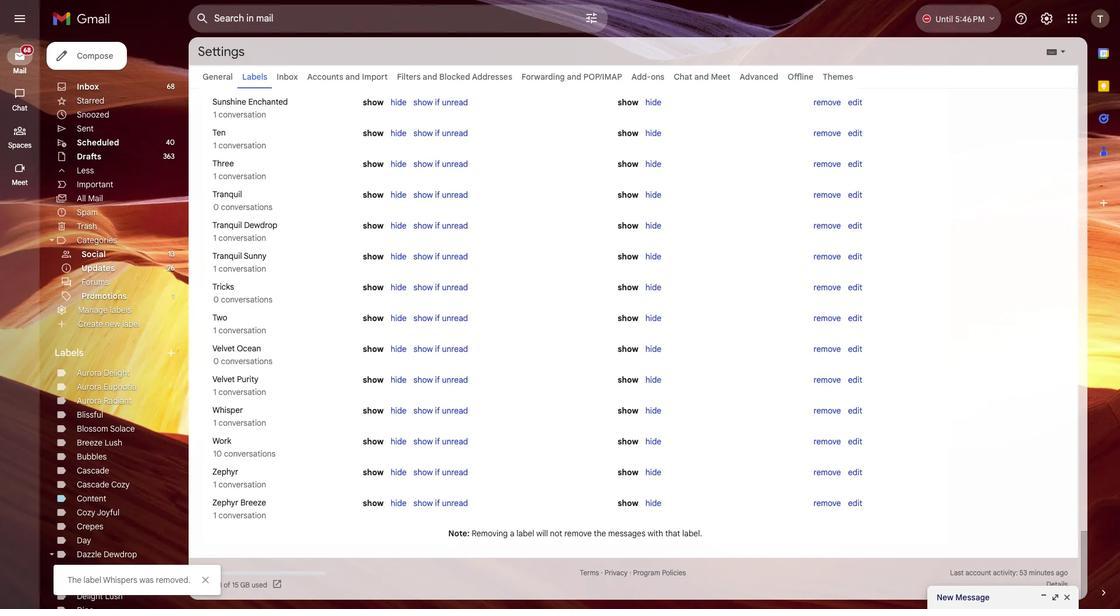 Task type: describe. For each thing, give the bounding box(es) containing it.
manage
[[78, 305, 108, 316]]

show if unread for tranquil sunny 1 conversation
[[414, 252, 468, 262]]

solace
[[110, 424, 135, 434]]

edit link for sunshine enchanted 1 conversation
[[848, 97, 863, 108]]

three
[[213, 158, 234, 169]]

general
[[203, 72, 233, 82]]

aurora euphoria link
[[77, 382, 137, 393]]

aurora delight
[[77, 368, 130, 379]]

two
[[213, 313, 227, 323]]

blissful
[[77, 410, 103, 420]]

inbox for left inbox "link"
[[77, 82, 99, 92]]

activity:
[[993, 569, 1018, 578]]

bubbles link
[[77, 452, 107, 462]]

0 vertical spatial 68
[[23, 46, 31, 54]]

labels
[[110, 305, 131, 316]]

1 inside whisper 1 conversation
[[213, 418, 217, 429]]

remove link for tranquil sunny 1 conversation
[[814, 252, 841, 262]]

conversations for work
[[224, 449, 276, 459]]

conversations for tranquil
[[221, 202, 273, 213]]

dazzle dewdrop link
[[77, 550, 137, 560]]

remove link for sunshine enchanted 1 conversation
[[814, 97, 841, 108]]

unread for zephyr 1 conversation
[[442, 468, 468, 478]]

footer containing terms
[[189, 568, 1079, 591]]

snoozed
[[77, 109, 109, 120]]

show if unread link for velvet ocean 0 conversations
[[414, 344, 468, 355]]

chat and meet link
[[674, 72, 731, 82]]

remove link for two 1 conversation
[[814, 313, 841, 324]]

program policies link
[[633, 569, 686, 578]]

show if unread for tricks 0 conversations
[[414, 282, 468, 293]]

show if unread link for tranquil 0 conversations
[[414, 190, 468, 200]]

crepes
[[77, 522, 103, 532]]

chat for chat and meet
[[674, 72, 692, 82]]

0 horizontal spatial breeze
[[77, 438, 103, 448]]

unread for whisper 1 conversation
[[442, 406, 468, 416]]

all mail link
[[77, 193, 103, 204]]

social link
[[82, 249, 106, 260]]

terms link
[[580, 569, 599, 578]]

minimize image
[[1040, 593, 1049, 603]]

the
[[68, 575, 82, 586]]

new message
[[937, 593, 990, 603]]

1 conversation from the top
[[219, 79, 266, 89]]

tranquil 0 conversations
[[211, 189, 273, 213]]

velvet purity 1 conversation
[[211, 374, 266, 398]]

edit for two 1 conversation
[[848, 313, 863, 324]]

navigation containing mail
[[0, 37, 41, 610]]

dewdrop for dazzle dewdrop
[[104, 550, 137, 560]]

tranquil dewdrop 1 conversation
[[211, 220, 278, 243]]

if for sunshine enchanted 1 conversation
[[435, 97, 440, 108]]

conversation inside tranquil dewdrop 1 conversation
[[219, 233, 266, 243]]

remove link for tranquil 0 conversations
[[814, 190, 841, 200]]

show if unread for zephyr breeze 1 conversation
[[414, 498, 468, 509]]

conversation inside three 1 conversation
[[219, 171, 266, 182]]

1 up sunshine
[[213, 79, 217, 89]]

conversation inside whisper 1 conversation
[[219, 418, 266, 429]]

1 horizontal spatial cozy
[[111, 480, 130, 490]]

sunny
[[244, 251, 267, 261]]

unread for zephyr breeze 1 conversation
[[442, 498, 468, 509]]

account
[[966, 569, 992, 578]]

will
[[537, 529, 548, 539]]

remove for work 10 conversations
[[814, 437, 841, 447]]

delight lush
[[77, 592, 123, 602]]

show if unread for tranquil 0 conversations
[[414, 190, 468, 200]]

conversation inside two 1 conversation
[[219, 326, 266, 336]]

twinkle
[[82, 564, 109, 574]]

twinkle link
[[82, 564, 109, 574]]

removed.
[[156, 575, 190, 586]]

compose button
[[47, 42, 127, 70]]

ocean
[[237, 344, 261, 354]]

remove for ten 1 conversation
[[814, 128, 841, 139]]

show if unread link for whisper 1 conversation
[[414, 406, 468, 416]]

show if unread for velvet purity 1 conversation
[[414, 375, 468, 386]]

less
[[77, 165, 94, 176]]

conversation inside tranquil sunny 1 conversation
[[219, 264, 266, 274]]

label inside alert
[[84, 575, 101, 586]]

1 down 26
[[172, 292, 175, 300]]

forums
[[82, 277, 109, 288]]

0 horizontal spatial cozy
[[77, 508, 95, 518]]

edit link for tranquil 0 conversations
[[848, 190, 863, 200]]

delight for the delight link
[[77, 578, 103, 588]]

edit for zephyr breeze 1 conversation
[[848, 498, 863, 509]]

follow link to manage storage image
[[272, 579, 284, 591]]

1 inside sunshine enchanted 1 conversation
[[213, 109, 217, 120]]

was
[[139, 575, 154, 586]]

conversation inside zephyr breeze 1 conversation
[[219, 511, 266, 521]]

conversations for tricks
[[221, 295, 273, 305]]

velvet for conversation
[[213, 374, 235, 385]]

themes link
[[823, 72, 854, 82]]

zephyr 1 conversation
[[211, 467, 266, 490]]

edit link for three 1 conversation
[[848, 159, 863, 169]]

minutes
[[1029, 569, 1055, 578]]

categories
[[77, 235, 117, 246]]

conversations inside the velvet ocean 0 conversations
[[221, 356, 273, 367]]

offline
[[788, 72, 814, 82]]

day
[[77, 536, 91, 546]]

show if unread link for ten 1 conversation
[[414, 128, 468, 139]]

edit for tranquil 0 conversations
[[848, 190, 863, 200]]

if for three 1 conversation
[[435, 159, 440, 169]]

forums link
[[82, 277, 109, 288]]

remove for sunshine enchanted 1 conversation
[[814, 97, 841, 108]]

three 1 conversation
[[211, 158, 266, 182]]

show if unread link for sunshine enchanted 1 conversation
[[414, 97, 468, 108]]

68 link
[[7, 45, 34, 65]]

search in mail image
[[192, 8, 213, 29]]

new
[[937, 593, 954, 603]]

accounts
[[307, 72, 343, 82]]

remove for velvet ocean 0 conversations
[[814, 344, 841, 355]]

remove link for tranquil dewdrop 1 conversation
[[814, 221, 841, 231]]

sent
[[77, 123, 94, 134]]

tricks 0 conversations
[[211, 282, 273, 305]]

cozy joyful link
[[77, 508, 119, 518]]

remove link for zephyr breeze 1 conversation
[[814, 498, 841, 509]]

general link
[[203, 72, 233, 82]]

1 inside two 1 conversation
[[213, 326, 217, 336]]

show if unread link for work 10 conversations
[[414, 437, 468, 447]]

compose
[[77, 51, 113, 61]]

work
[[213, 436, 231, 447]]

ten 1 conversation
[[211, 128, 266, 151]]

labels for labels heading
[[55, 348, 84, 359]]

edit link for zephyr 1 conversation
[[848, 468, 863, 478]]

1 · from the left
[[601, 569, 603, 578]]

blossom solace
[[77, 424, 135, 434]]

2 gb from the left
[[240, 581, 250, 590]]

scheduled link
[[77, 137, 119, 148]]

scheduled
[[77, 137, 119, 148]]

content
[[77, 494, 106, 504]]

tricks
[[213, 282, 234, 292]]

zephyr breeze 1 conversation
[[211, 498, 266, 521]]

meet heading
[[0, 178, 40, 188]]

if for velvet ocean 0 conversations
[[435, 344, 440, 355]]

breeze lush
[[77, 438, 122, 448]]

if for tranquil sunny 1 conversation
[[435, 252, 440, 262]]

advanced link
[[740, 72, 779, 82]]

unread for tranquil sunny 1 conversation
[[442, 252, 468, 262]]

delight for delight lush
[[77, 592, 103, 602]]

forwarding and pop/imap
[[522, 72, 622, 82]]

blossom solace link
[[77, 424, 135, 434]]

if for work 10 conversations
[[435, 437, 440, 447]]

spam link
[[77, 207, 98, 218]]

1 horizontal spatial meet
[[711, 72, 731, 82]]

terms · privacy · program policies
[[580, 569, 686, 578]]

1 horizontal spatial mail
[[88, 193, 103, 204]]

edit for three 1 conversation
[[848, 159, 863, 169]]

tranquil for tranquil dewdrop
[[213, 220, 242, 231]]

gmail image
[[52, 7, 116, 30]]

inbox for rightmost inbox "link"
[[277, 72, 298, 82]]

1 inside ten 1 conversation
[[213, 140, 217, 151]]

not
[[550, 529, 562, 539]]

lush for delight lush
[[105, 592, 123, 602]]

privacy link
[[605, 569, 628, 578]]

aurora delight link
[[77, 368, 130, 379]]

label.
[[683, 529, 702, 539]]

Search in mail search field
[[189, 5, 608, 33]]

edit for velvet purity 1 conversation
[[848, 375, 863, 386]]

chat and meet
[[674, 72, 731, 82]]

show if unread for three 1 conversation
[[414, 159, 468, 169]]

edit link for work 10 conversations
[[848, 437, 863, 447]]

trash link
[[77, 221, 97, 232]]

edit for velvet ocean 0 conversations
[[848, 344, 863, 355]]

conversation inside sunshine enchanted 1 conversation
[[219, 109, 266, 120]]

unread for work 10 conversations
[[442, 437, 468, 447]]

remove link for three 1 conversation
[[814, 159, 841, 169]]

aurora euphoria
[[77, 382, 137, 393]]

show if unread link for zephyr breeze 1 conversation
[[414, 498, 468, 509]]

velvet for conversations
[[213, 344, 235, 354]]

if for whisper 1 conversation
[[435, 406, 440, 416]]

363
[[163, 152, 175, 161]]

cascade for cascade link
[[77, 466, 109, 476]]

cascade cozy
[[77, 480, 130, 490]]

edit link for tranquil dewdrop 1 conversation
[[848, 221, 863, 231]]

show if unread link for zephyr 1 conversation
[[414, 468, 468, 478]]

zephyr for 1
[[213, 498, 238, 508]]

remove link for ten 1 conversation
[[814, 128, 841, 139]]

note: removing a label will not remove the messages with that label.
[[448, 529, 702, 539]]

ons
[[651, 72, 665, 82]]

show if unread link for tricks 0 conversations
[[414, 282, 468, 293]]

velvet ocean 0 conversations
[[211, 344, 273, 367]]

unread for two 1 conversation
[[442, 313, 468, 324]]

day link
[[77, 536, 91, 546]]

aurora radiant link
[[77, 396, 132, 406]]

conversation inside ten 1 conversation
[[219, 140, 266, 151]]

dewdrop for tranquil dewdrop 1 conversation
[[244, 220, 278, 231]]

edit link for whisper 1 conversation
[[848, 406, 863, 416]]

conversation inside velvet purity 1 conversation
[[219, 387, 266, 398]]



Task type: locate. For each thing, give the bounding box(es) containing it.
2 cascade from the top
[[77, 480, 109, 490]]

2 vertical spatial label
[[84, 575, 101, 586]]

9 show if unread from the top
[[414, 344, 468, 355]]

tranquil for tranquil
[[213, 189, 242, 200]]

remove link for zephyr 1 conversation
[[814, 468, 841, 478]]

1 vertical spatial lush
[[105, 592, 123, 602]]

3 edit link from the top
[[848, 159, 863, 169]]

show if unread link for tranquil dewdrop 1 conversation
[[414, 221, 468, 231]]

9 conversation from the top
[[219, 418, 266, 429]]

9 show if unread link from the top
[[414, 344, 468, 355]]

1 and from the left
[[346, 72, 360, 82]]

1 horizontal spatial chat
[[674, 72, 692, 82]]

breeze up bubbles
[[77, 438, 103, 448]]

conversation up sunny
[[219, 233, 266, 243]]

1 horizontal spatial dewdrop
[[244, 220, 278, 231]]

with
[[648, 529, 663, 539]]

velvet left ocean
[[213, 344, 235, 354]]

aurora
[[77, 368, 102, 379], [77, 382, 102, 393], [77, 396, 102, 406]]

remove link for tricks 0 conversations
[[814, 282, 841, 293]]

4 if from the top
[[435, 190, 440, 200]]

1 inside zephyr 1 conversation
[[213, 480, 217, 490]]

edit for tricks 0 conversations
[[848, 282, 863, 293]]

mail inside heading
[[13, 66, 27, 75]]

content link
[[77, 494, 106, 504]]

close image
[[1063, 593, 1072, 603]]

label down twinkle
[[84, 575, 101, 586]]

5 unread from the top
[[442, 221, 468, 231]]

support image
[[1014, 12, 1028, 26]]

show if unread for velvet ocean 0 conversations
[[414, 344, 468, 355]]

9 edit from the top
[[848, 344, 863, 355]]

3 remove link from the top
[[814, 159, 841, 169]]

1 remove link from the top
[[814, 97, 841, 108]]

show if unread link for velvet purity 1 conversation
[[414, 375, 468, 386]]

chat right ons in the right top of the page
[[674, 72, 692, 82]]

0 up velvet purity 1 conversation
[[213, 356, 219, 367]]

0 horizontal spatial meet
[[12, 178, 28, 187]]

delight down the delight link
[[77, 592, 103, 602]]

0 inside the velvet ocean 0 conversations
[[213, 356, 219, 367]]

delight lush link
[[77, 592, 123, 602]]

edit for ten 1 conversation
[[848, 128, 863, 139]]

add-ons link
[[632, 72, 665, 82]]

unread for velvet ocean 0 conversations
[[442, 344, 468, 355]]

12 show if unread link from the top
[[414, 437, 468, 447]]

inbox up enchanted at the top
[[277, 72, 298, 82]]

6 edit from the top
[[848, 252, 863, 262]]

4 show if unread from the top
[[414, 190, 468, 200]]

1 vertical spatial 68
[[167, 82, 175, 91]]

mail
[[13, 66, 27, 75], [88, 193, 103, 204]]

important link
[[77, 179, 113, 190]]

5 edit from the top
[[848, 221, 863, 231]]

5 conversation from the top
[[219, 233, 266, 243]]

1 vertical spatial chat
[[12, 104, 27, 112]]

3 show if unread from the top
[[414, 159, 468, 169]]

starred link
[[77, 96, 104, 106]]

dewdrop up whispers
[[104, 550, 137, 560]]

11 show if unread from the top
[[414, 406, 468, 416]]

main menu image
[[13, 12, 27, 26]]

4 edit from the top
[[848, 190, 863, 200]]

0 horizontal spatial 68
[[23, 46, 31, 54]]

lush down blossom solace
[[105, 438, 122, 448]]

labels for labels link
[[242, 72, 267, 82]]

radiant
[[104, 396, 132, 406]]

3 edit from the top
[[848, 159, 863, 169]]

cozy joyful
[[77, 508, 119, 518]]

remove for two 1 conversation
[[814, 313, 841, 324]]

68 up mail heading
[[23, 46, 31, 54]]

tranquil left sunny
[[213, 251, 242, 261]]

tranquil down "tranquil 0 conversations"
[[213, 220, 242, 231]]

2 vertical spatial aurora
[[77, 396, 102, 406]]

important
[[77, 179, 113, 190]]

if for zephyr breeze 1 conversation
[[435, 498, 440, 509]]

1 zephyr from the top
[[213, 467, 238, 478]]

conversation down whisper
[[219, 418, 266, 429]]

1 vertical spatial labels
[[55, 348, 84, 359]]

edit link for zephyr breeze 1 conversation
[[848, 498, 863, 509]]

conversation up zephyr breeze 1 conversation at the bottom of the page
[[219, 480, 266, 490]]

offline link
[[788, 72, 814, 82]]

forwarding
[[522, 72, 565, 82]]

11 remove link from the top
[[814, 406, 841, 416]]

11 conversation from the top
[[219, 511, 266, 521]]

conversation up ocean
[[219, 326, 266, 336]]

0 horizontal spatial inbox link
[[77, 82, 99, 92]]

conversations up tranquil dewdrop 1 conversation
[[221, 202, 273, 213]]

0 vertical spatial labels
[[242, 72, 267, 82]]

remove link for velvet purity 1 conversation
[[814, 375, 841, 386]]

cozy up joyful
[[111, 480, 130, 490]]

mail down the 68 link
[[13, 66, 27, 75]]

2 vertical spatial delight
[[77, 592, 103, 602]]

0 vertical spatial 0
[[213, 202, 219, 213]]

joyful
[[97, 508, 119, 518]]

1 inside tranquil dewdrop 1 conversation
[[213, 233, 217, 243]]

if for tranquil 0 conversations
[[435, 190, 440, 200]]

aurora down aurora delight
[[77, 382, 102, 393]]

conversations down ocean
[[221, 356, 273, 367]]

1 vertical spatial velvet
[[213, 374, 235, 385]]

1 edit link from the top
[[848, 97, 863, 108]]

select input tool image
[[1060, 47, 1067, 56]]

pop out image
[[1051, 593, 1060, 603]]

5 remove link from the top
[[814, 221, 841, 231]]

5 edit link from the top
[[848, 221, 863, 231]]

6 if from the top
[[435, 252, 440, 262]]

label right the a
[[517, 529, 534, 539]]

0 inside tricks 0 conversations
[[213, 295, 219, 305]]

show if unread for work 10 conversations
[[414, 437, 468, 447]]

conversations inside tricks 0 conversations
[[221, 295, 273, 305]]

0 horizontal spatial dewdrop
[[104, 550, 137, 560]]

0 vertical spatial meet
[[711, 72, 731, 82]]

navigation
[[0, 37, 41, 610]]

euphoria
[[104, 382, 137, 393]]

dewdrop
[[244, 220, 278, 231], [104, 550, 137, 560]]

4 conversation from the top
[[219, 171, 266, 182]]

lush for breeze lush
[[105, 438, 122, 448]]

1 up tricks
[[213, 264, 217, 274]]

zephyr inside zephyr breeze 1 conversation
[[213, 498, 238, 508]]

13
[[168, 250, 175, 259]]

show if unread for ten 1 conversation
[[414, 128, 468, 139]]

unread for sunshine enchanted 1 conversation
[[442, 97, 468, 108]]

1 cascade from the top
[[77, 466, 109, 476]]

11 if from the top
[[435, 406, 440, 416]]

0 vertical spatial tranquil
[[213, 189, 242, 200]]

3 unread from the top
[[442, 159, 468, 169]]

if for ten 1 conversation
[[435, 128, 440, 139]]

1 up tranquil sunny 1 conversation
[[213, 233, 217, 243]]

1 vertical spatial label
[[517, 529, 534, 539]]

1 inside three 1 conversation
[[213, 171, 217, 182]]

labels
[[242, 72, 267, 82], [55, 348, 84, 359]]

0 vertical spatial lush
[[105, 438, 122, 448]]

breeze
[[77, 438, 103, 448], [240, 498, 266, 508]]

edit link for tranquil sunny 1 conversation
[[848, 252, 863, 262]]

add-
[[632, 72, 651, 82]]

lush down whispers
[[105, 592, 123, 602]]

6 edit link from the top
[[848, 252, 863, 262]]

unread for tranquil dewdrop 1 conversation
[[442, 221, 468, 231]]

tranquil down three 1 conversation
[[213, 189, 242, 200]]

1 horizontal spatial inbox link
[[277, 72, 298, 82]]

if for two 1 conversation
[[435, 313, 440, 324]]

blissful link
[[77, 410, 103, 420]]

10 if from the top
[[435, 375, 440, 386]]

1 down 'ten'
[[213, 140, 217, 151]]

· right terms link
[[601, 569, 603, 578]]

zephyr down zephyr 1 conversation
[[213, 498, 238, 508]]

policies
[[662, 569, 686, 578]]

·
[[601, 569, 603, 578], [630, 569, 631, 578]]

zephyr
[[213, 467, 238, 478], [213, 498, 238, 508]]

dewdrop inside tranquil dewdrop 1 conversation
[[244, 220, 278, 231]]

velvet inside velvet purity 1 conversation
[[213, 374, 235, 385]]

1 horizontal spatial inbox
[[277, 72, 298, 82]]

unread for velvet purity 1 conversation
[[442, 375, 468, 386]]

remove for whisper 1 conversation
[[814, 406, 841, 416]]

26
[[167, 264, 175, 273]]

aurora for aurora radiant
[[77, 396, 102, 406]]

2 velvet from the top
[[213, 374, 235, 385]]

14 unread from the top
[[442, 498, 468, 509]]

14 edit link from the top
[[848, 498, 863, 509]]

1 vertical spatial 0
[[213, 295, 219, 305]]

cascade down bubbles link
[[77, 466, 109, 476]]

conversations up two 1 conversation
[[221, 295, 273, 305]]

7 show if unread from the top
[[414, 282, 468, 293]]

4 and from the left
[[695, 72, 709, 82]]

68 left the "general" link at the left top
[[167, 82, 175, 91]]

1 horizontal spatial 68
[[167, 82, 175, 91]]

8 unread from the top
[[442, 313, 468, 324]]

breeze lush link
[[77, 438, 122, 448]]

1 vertical spatial tranquil
[[213, 220, 242, 231]]

conversation down sunny
[[219, 264, 266, 274]]

edit for whisper 1 conversation
[[848, 406, 863, 416]]

delight down twinkle
[[77, 578, 103, 588]]

meet
[[711, 72, 731, 82], [12, 178, 28, 187]]

spam
[[77, 207, 98, 218]]

tranquil inside "tranquil 0 conversations"
[[213, 189, 242, 200]]

1 vertical spatial aurora
[[77, 382, 102, 393]]

gb
[[212, 581, 222, 590], [240, 581, 250, 590]]

last
[[950, 569, 964, 578]]

7 conversation from the top
[[219, 326, 266, 336]]

snoozed link
[[77, 109, 109, 120]]

aurora up aurora euphoria
[[77, 368, 102, 379]]

0 vertical spatial aurora
[[77, 368, 102, 379]]

zephyr inside zephyr 1 conversation
[[213, 467, 238, 478]]

meet down "spaces" heading
[[12, 178, 28, 187]]

cozy up crepes
[[77, 508, 95, 518]]

1 show if unread link from the top
[[414, 97, 468, 108]]

dazzle dewdrop
[[77, 550, 137, 560]]

3 tranquil from the top
[[213, 251, 242, 261]]

cascade down cascade link
[[77, 480, 109, 490]]

promotions
[[82, 291, 127, 302]]

labels heading
[[55, 348, 165, 359]]

edit for work 10 conversations
[[848, 437, 863, 447]]

1 down zephyr 1 conversation
[[213, 511, 217, 521]]

0.19
[[198, 581, 211, 590]]

crepes link
[[77, 522, 103, 532]]

inbox link up enchanted at the top
[[277, 72, 298, 82]]

inbox up starred
[[77, 82, 99, 92]]

14 show if unread link from the top
[[414, 498, 468, 509]]

conversation inside zephyr 1 conversation
[[219, 480, 266, 490]]

tab list
[[1088, 37, 1120, 568]]

3 and from the left
[[567, 72, 582, 82]]

1 horizontal spatial label
[[122, 319, 140, 330]]

1 vertical spatial mail
[[88, 193, 103, 204]]

1 horizontal spatial breeze
[[240, 498, 266, 508]]

chat inside heading
[[12, 104, 27, 112]]

breeze inside zephyr breeze 1 conversation
[[240, 498, 266, 508]]

0 horizontal spatial mail
[[13, 66, 27, 75]]

all mail
[[77, 193, 103, 204]]

show if unread for tranquil dewdrop 1 conversation
[[414, 221, 468, 231]]

0 up tranquil dewdrop 1 conversation
[[213, 202, 219, 213]]

2 conversation from the top
[[219, 109, 266, 120]]

ten
[[213, 128, 226, 138]]

whisper
[[213, 405, 243, 416]]

remove for tranquil 0 conversations
[[814, 190, 841, 200]]

7 if from the top
[[435, 282, 440, 293]]

53
[[1020, 569, 1028, 578]]

terms
[[580, 569, 599, 578]]

label down labels
[[122, 319, 140, 330]]

edit link for ten 1 conversation
[[848, 128, 863, 139]]

used
[[252, 581, 267, 590]]

footer
[[189, 568, 1079, 591]]

delight up euphoria
[[104, 368, 130, 379]]

if for velvet purity 1 conversation
[[435, 375, 440, 386]]

11 edit from the top
[[848, 406, 863, 416]]

show if unread for sunshine enchanted 1 conversation
[[414, 97, 468, 108]]

0 vertical spatial mail
[[13, 66, 27, 75]]

inbox link up starred
[[77, 82, 99, 92]]

edit link for two 1 conversation
[[848, 313, 863, 324]]

note:
[[448, 529, 470, 539]]

15
[[232, 581, 239, 590]]

40
[[166, 138, 175, 147]]

edit for tranquil sunny 1 conversation
[[848, 252, 863, 262]]

0 vertical spatial cascade
[[77, 466, 109, 476]]

1 horizontal spatial ·
[[630, 569, 631, 578]]

sent link
[[77, 123, 94, 134]]

2 show if unread from the top
[[414, 128, 468, 139]]

categories link
[[77, 235, 117, 246]]

0 vertical spatial zephyr
[[213, 467, 238, 478]]

· right privacy link
[[630, 569, 631, 578]]

1 if from the top
[[435, 97, 440, 108]]

1 conversation
[[211, 79, 266, 89]]

remove for zephyr 1 conversation
[[814, 468, 841, 478]]

remove for three 1 conversation
[[814, 159, 841, 169]]

2 if from the top
[[435, 128, 440, 139]]

3 show if unread link from the top
[[414, 159, 468, 169]]

inbox
[[277, 72, 298, 82], [77, 82, 99, 92]]

1 aurora from the top
[[77, 368, 102, 379]]

if
[[435, 97, 440, 108], [435, 128, 440, 139], [435, 159, 440, 169], [435, 190, 440, 200], [435, 221, 440, 231], [435, 252, 440, 262], [435, 282, 440, 293], [435, 313, 440, 324], [435, 344, 440, 355], [435, 375, 440, 386], [435, 406, 440, 416], [435, 437, 440, 447], [435, 468, 440, 478], [435, 498, 440, 509]]

velvet left purity
[[213, 374, 235, 385]]

tranquil inside tranquil dewdrop 1 conversation
[[213, 220, 242, 231]]

remove link for whisper 1 conversation
[[814, 406, 841, 416]]

and for chat
[[695, 72, 709, 82]]

updates
[[82, 263, 115, 274]]

5 if from the top
[[435, 221, 440, 231]]

drafts
[[77, 151, 101, 162]]

9 edit link from the top
[[848, 344, 863, 355]]

velvet inside the velvet ocean 0 conversations
[[213, 344, 235, 354]]

4 unread from the top
[[442, 190, 468, 200]]

4 show if unread link from the top
[[414, 190, 468, 200]]

cascade
[[77, 466, 109, 476], [77, 480, 109, 490]]

0 vertical spatial breeze
[[77, 438, 103, 448]]

labels down create
[[55, 348, 84, 359]]

2 aurora from the top
[[77, 382, 102, 393]]

1 velvet from the top
[[213, 344, 235, 354]]

2 vertical spatial 0
[[213, 356, 219, 367]]

8 show if unread link from the top
[[414, 313, 468, 324]]

2 vertical spatial tranquil
[[213, 251, 242, 261]]

14 if from the top
[[435, 498, 440, 509]]

7 edit from the top
[[848, 282, 863, 293]]

1 down two
[[213, 326, 217, 336]]

breeze down zephyr 1 conversation
[[240, 498, 266, 508]]

2 and from the left
[[423, 72, 437, 82]]

dazzle
[[77, 550, 102, 560]]

settings image
[[1040, 12, 1054, 26]]

unread for tranquil 0 conversations
[[442, 190, 468, 200]]

3 aurora from the top
[[77, 396, 102, 406]]

edit for sunshine enchanted 1 conversation
[[848, 97, 863, 108]]

purity
[[237, 374, 259, 385]]

1 gb from the left
[[212, 581, 222, 590]]

14 show if unread from the top
[[414, 498, 468, 509]]

0 horizontal spatial ·
[[601, 569, 603, 578]]

2 · from the left
[[630, 569, 631, 578]]

and left import
[[346, 72, 360, 82]]

labels up enchanted at the top
[[242, 72, 267, 82]]

12 edit from the top
[[848, 437, 863, 447]]

conversation down sunshine
[[219, 109, 266, 120]]

if for tranquil dewdrop 1 conversation
[[435, 221, 440, 231]]

unread for three 1 conversation
[[442, 159, 468, 169]]

show if unread link for three 1 conversation
[[414, 159, 468, 169]]

filters and blocked addresses
[[397, 72, 513, 82]]

and for accounts
[[346, 72, 360, 82]]

edit link for tricks 0 conversations
[[848, 282, 863, 293]]

10 edit from the top
[[848, 375, 863, 386]]

13 edit from the top
[[848, 468, 863, 478]]

mail down important
[[88, 193, 103, 204]]

conversation down zephyr 1 conversation
[[219, 511, 266, 521]]

accounts and import
[[307, 72, 388, 82]]

label
[[122, 319, 140, 330], [517, 529, 534, 539], [84, 575, 101, 586]]

1 down whisper
[[213, 418, 217, 429]]

10 conversation from the top
[[219, 480, 266, 490]]

8 show if unread from the top
[[414, 313, 468, 324]]

meet left advanced link
[[711, 72, 731, 82]]

12 remove link from the top
[[814, 437, 841, 447]]

if for tricks 0 conversations
[[435, 282, 440, 293]]

6 unread from the top
[[442, 252, 468, 262]]

blocked
[[439, 72, 470, 82]]

1 vertical spatial delight
[[77, 578, 103, 588]]

0 vertical spatial cozy
[[111, 480, 130, 490]]

lush
[[105, 438, 122, 448], [105, 592, 123, 602]]

show
[[363, 97, 384, 108], [414, 97, 433, 108], [618, 97, 639, 108], [363, 128, 384, 139], [414, 128, 433, 139], [618, 128, 639, 139], [363, 159, 384, 169], [414, 159, 433, 169], [618, 159, 639, 169], [363, 190, 384, 200], [414, 190, 433, 200], [618, 190, 639, 200], [363, 221, 384, 231], [414, 221, 433, 231], [618, 221, 639, 231], [363, 252, 384, 262], [414, 252, 433, 262], [618, 252, 639, 262], [363, 282, 384, 293], [414, 282, 433, 293], [618, 282, 639, 293], [363, 313, 384, 324], [414, 313, 433, 324], [618, 313, 639, 324], [363, 344, 384, 355], [414, 344, 433, 355], [618, 344, 639, 355], [363, 375, 384, 386], [414, 375, 433, 386], [618, 375, 639, 386], [363, 406, 384, 416], [414, 406, 433, 416], [618, 406, 639, 416], [363, 437, 384, 447], [414, 437, 433, 447], [618, 437, 639, 447], [363, 468, 384, 478], [414, 468, 433, 478], [618, 468, 639, 478], [363, 498, 384, 509], [414, 498, 433, 509], [618, 498, 639, 509]]

8 edit from the top
[[848, 313, 863, 324]]

10 show if unread from the top
[[414, 375, 468, 386]]

aurora for aurora euphoria
[[77, 382, 102, 393]]

less button
[[47, 164, 182, 178]]

conversation down purity
[[219, 387, 266, 398]]

zephyr down 10
[[213, 467, 238, 478]]

gb right "15"
[[240, 581, 250, 590]]

manage labels link
[[78, 305, 131, 316]]

0 vertical spatial dewdrop
[[244, 220, 278, 231]]

7 show if unread link from the top
[[414, 282, 468, 293]]

0 inside "tranquil 0 conversations"
[[213, 202, 219, 213]]

1 vertical spatial dewdrop
[[104, 550, 137, 560]]

remove link for velvet ocean 0 conversations
[[814, 344, 841, 355]]

7 unread from the top
[[442, 282, 468, 293]]

1 inside tranquil sunny 1 conversation
[[213, 264, 217, 274]]

removing
[[472, 529, 508, 539]]

conversations up zephyr 1 conversation
[[224, 449, 276, 459]]

1 down 10
[[213, 480, 217, 490]]

13 if from the top
[[435, 468, 440, 478]]

1 down three
[[213, 171, 217, 182]]

0 horizontal spatial inbox
[[77, 82, 99, 92]]

remove for tranquil dewdrop 1 conversation
[[814, 221, 841, 231]]

0 vertical spatial velvet
[[213, 344, 235, 354]]

filters and blocked addresses link
[[397, 72, 513, 82]]

11 show if unread link from the top
[[414, 406, 468, 416]]

mail heading
[[0, 66, 40, 76]]

8 conversation from the top
[[219, 387, 266, 398]]

and right ons in the right top of the page
[[695, 72, 709, 82]]

8 edit link from the top
[[848, 313, 863, 324]]

unread for tricks 0 conversations
[[442, 282, 468, 293]]

1 vertical spatial zephyr
[[213, 498, 238, 508]]

1 horizontal spatial labels
[[242, 72, 267, 82]]

the label whispers was removed.
[[68, 575, 190, 586]]

tranquil for tranquil sunny
[[213, 251, 242, 261]]

the label whispers was removed. alert
[[19, 27, 1102, 596]]

edit link for velvet ocean 0 conversations
[[848, 344, 863, 355]]

chat down mail heading
[[12, 104, 27, 112]]

0 vertical spatial label
[[122, 319, 140, 330]]

12 if from the top
[[435, 437, 440, 447]]

1 edit from the top
[[848, 97, 863, 108]]

dewdrop down "tranquil 0 conversations"
[[244, 220, 278, 231]]

0 horizontal spatial labels
[[55, 348, 84, 359]]

2 unread from the top
[[442, 128, 468, 139]]

aurora up blissful
[[77, 396, 102, 406]]

0 horizontal spatial chat
[[12, 104, 27, 112]]

1 inside zephyr breeze 1 conversation
[[213, 511, 217, 521]]

0 down tricks
[[213, 295, 219, 305]]

edit for zephyr 1 conversation
[[848, 468, 863, 478]]

1 up whisper
[[213, 387, 217, 398]]

12 edit link from the top
[[848, 437, 863, 447]]

5 show if unread from the top
[[414, 221, 468, 231]]

13 unread from the top
[[442, 468, 468, 478]]

0 for tranquil 0 conversations
[[213, 202, 219, 213]]

conversation up sunshine
[[219, 79, 266, 89]]

chat for chat
[[12, 104, 27, 112]]

and for filters
[[423, 72, 437, 82]]

and right filters
[[423, 72, 437, 82]]

0 vertical spatial chat
[[674, 72, 692, 82]]

drafts link
[[77, 151, 101, 162]]

conversation down three
[[219, 171, 266, 182]]

0.19 gb of 15 gb used
[[198, 581, 267, 590]]

chat heading
[[0, 104, 40, 113]]

import
[[362, 72, 388, 82]]

1 show if unread from the top
[[414, 97, 468, 108]]

addresses
[[472, 72, 513, 82]]

advanced search options image
[[580, 6, 603, 30]]

conversations inside "tranquil 0 conversations"
[[221, 202, 273, 213]]

spaces heading
[[0, 141, 40, 150]]

meet inside meet heading
[[12, 178, 28, 187]]

unread for ten 1 conversation
[[442, 128, 468, 139]]

4 edit link from the top
[[848, 190, 863, 200]]

13 show if unread from the top
[[414, 468, 468, 478]]

2 horizontal spatial label
[[517, 529, 534, 539]]

manage labels create new label
[[78, 305, 140, 330]]

remove for zephyr breeze 1 conversation
[[814, 498, 841, 509]]

program
[[633, 569, 660, 578]]

1 vertical spatial meet
[[12, 178, 28, 187]]

tranquil inside tranquil sunny 1 conversation
[[213, 251, 242, 261]]

cascade for cascade cozy
[[77, 480, 109, 490]]

1 vertical spatial cascade
[[77, 480, 109, 490]]

label inside manage labels create new label
[[122, 319, 140, 330]]

gb left of
[[212, 581, 222, 590]]

2 show if unread link from the top
[[414, 128, 468, 139]]

0 horizontal spatial gb
[[212, 581, 222, 590]]

details link
[[1047, 581, 1068, 589]]

6 conversation from the top
[[219, 264, 266, 274]]

Search in mail text field
[[214, 13, 552, 24]]

0 vertical spatial delight
[[104, 368, 130, 379]]

forwarding and pop/imap link
[[522, 72, 622, 82]]

1 horizontal spatial gb
[[240, 581, 250, 590]]

show if unread for two 1 conversation
[[414, 313, 468, 324]]

0
[[213, 202, 219, 213], [213, 295, 219, 305], [213, 356, 219, 367]]

remove link for work 10 conversations
[[814, 437, 841, 447]]

accounts and import link
[[307, 72, 388, 82]]

0 for tricks 0 conversations
[[213, 295, 219, 305]]

that
[[665, 529, 680, 539]]

1 inside velvet purity 1 conversation
[[213, 387, 217, 398]]

updates link
[[82, 263, 115, 274]]

9 remove link from the top
[[814, 344, 841, 355]]

remove link
[[814, 97, 841, 108], [814, 128, 841, 139], [814, 159, 841, 169], [814, 190, 841, 200], [814, 221, 841, 231], [814, 252, 841, 262], [814, 282, 841, 293], [814, 313, 841, 324], [814, 344, 841, 355], [814, 375, 841, 386], [814, 406, 841, 416], [814, 437, 841, 447], [814, 468, 841, 478], [814, 498, 841, 509]]

edit
[[848, 97, 863, 108], [848, 128, 863, 139], [848, 159, 863, 169], [848, 190, 863, 200], [848, 221, 863, 231], [848, 252, 863, 262], [848, 282, 863, 293], [848, 313, 863, 324], [848, 344, 863, 355], [848, 375, 863, 386], [848, 406, 863, 416], [848, 437, 863, 447], [848, 468, 863, 478], [848, 498, 863, 509]]

0 horizontal spatial label
[[84, 575, 101, 586]]

11 unread from the top
[[442, 406, 468, 416]]

2 edit from the top
[[848, 128, 863, 139]]

3 0 from the top
[[213, 356, 219, 367]]

1 up 'ten'
[[213, 109, 217, 120]]

remove for velvet purity 1 conversation
[[814, 375, 841, 386]]

show if unread link for tranquil sunny 1 conversation
[[414, 252, 468, 262]]

1 vertical spatial cozy
[[77, 508, 95, 518]]

6 show if unread from the top
[[414, 252, 468, 262]]

inbox link
[[277, 72, 298, 82], [77, 82, 99, 92]]

1 vertical spatial breeze
[[240, 498, 266, 508]]

conversations inside work 10 conversations
[[224, 449, 276, 459]]

conversation up three 1 conversation
[[219, 140, 266, 151]]

and left pop/imap
[[567, 72, 582, 82]]

13 edit link from the top
[[848, 468, 863, 478]]



Task type: vqa. For each thing, say whether or not it's contained in the screenshot.


